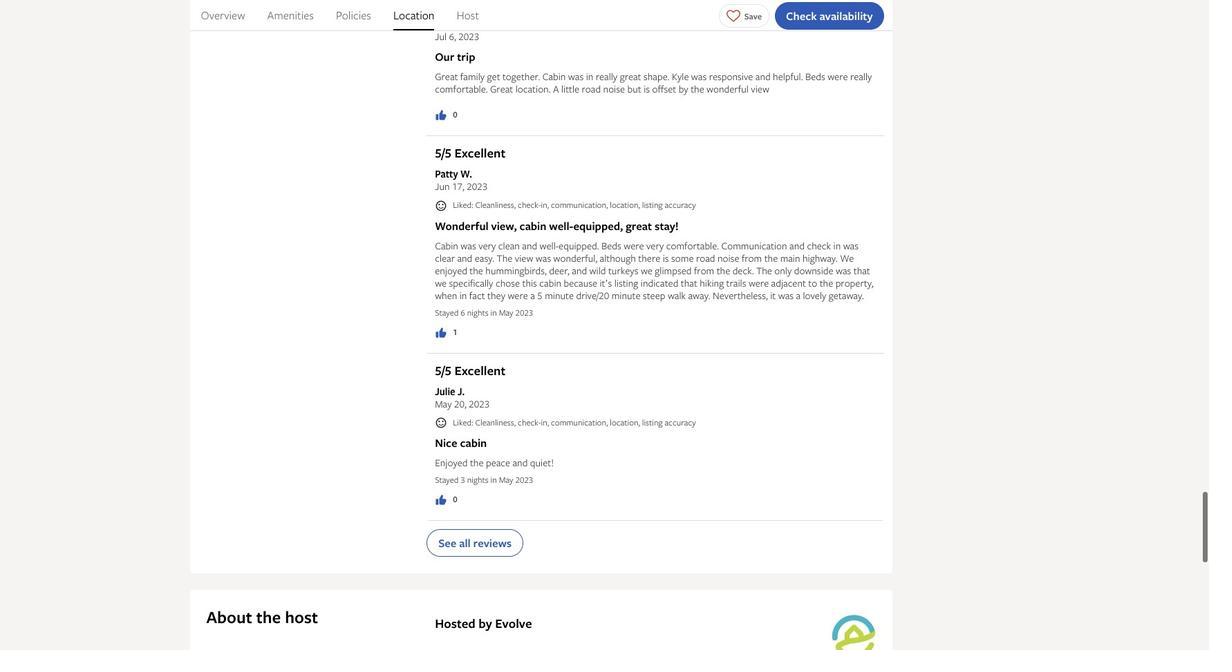 Task type: describe. For each thing, give the bounding box(es) containing it.
availability
[[820, 8, 873, 23]]

little
[[562, 82, 580, 96]]

0 horizontal spatial by
[[479, 616, 492, 633]]

in, for peace
[[541, 417, 549, 429]]

stayed 6 nights in may 2023
[[435, 307, 533, 319]]

together.
[[503, 70, 540, 83]]

walk
[[668, 289, 686, 302]]

view inside the wonderful view, cabin well-equipped, great stay! cabin was very clean and well-equipped. beds were very comfortable. communication and check in was clear and easy. the view was wonderful, although there is some road noise from the main highway. we enjoyed the hummingbirds, deer, and wild turkeys we glimpsed from the deck. the only downside was that we specifically chose this cabin because it's listing indicated that hiking trails were adjacent to the property, when in fact they were a 5 minute drive/20 minute steep walk away. nevertheless, it was a lovely getaway.
[[515, 252, 534, 265]]

check
[[807, 239, 831, 252]]

only
[[775, 264, 792, 277]]

nights for cabin
[[467, 475, 489, 486]]

cleanliness, for view,
[[475, 199, 516, 211]]

peace
[[486, 457, 510, 470]]

liked: for nice
[[453, 417, 473, 429]]

1
[[453, 326, 458, 338]]

overview
[[201, 8, 245, 23]]

great inside the wonderful view, cabin well-equipped, great stay! cabin was very clean and well-equipped. beds were very comfortable. communication and check in was clear and easy. the view was wonderful, although there is some road noise from the main highway. we enjoyed the hummingbirds, deer, and wild turkeys we glimpsed from the deck. the only downside was that we specifically chose this cabin because it's listing indicated that hiking trails were adjacent to the property, when in fact they were a 5 minute drive/20 minute steep walk away. nevertheless, it was a lovely getaway.
[[626, 218, 652, 234]]

stayed for wonderful
[[435, 307, 459, 319]]

a
[[553, 82, 559, 96]]

road inside the wonderful view, cabin well-equipped, great stay! cabin was very clean and well-equipped. beds were very comfortable. communication and check in was clear and easy. the view was wonderful, although there is some road noise from the main highway. we enjoyed the hummingbirds, deer, and wild turkeys we glimpsed from the deck. the only downside was that we specifically chose this cabin because it's listing indicated that hiking trails were adjacent to the property, when in fact they were a 5 minute drive/20 minute steep walk away. nevertheless, it was a lovely getaway.
[[696, 252, 715, 265]]

by inside john jul 6, 2023 our trip great family get together.  cabin was in really great shape.   kyle was responsive and helpful.   beds were really comfortable.  great location.    a little road noise but is offset by the wonderful view
[[679, 82, 689, 96]]

2 really from the left
[[851, 70, 872, 83]]

get
[[487, 70, 500, 83]]

1 vertical spatial well-
[[540, 239, 559, 252]]

and inside nice cabin enjoyed the peace and quiet!
[[513, 457, 528, 470]]

2 very from the left
[[647, 239, 664, 252]]

wonderful
[[707, 82, 749, 96]]

jul
[[435, 30, 447, 43]]

communication, for great
[[551, 199, 608, 211]]

and right clean
[[522, 239, 537, 252]]

listing for quiet!
[[642, 417, 663, 429]]

host
[[285, 607, 318, 630]]

equipped.
[[559, 239, 599, 252]]

it's
[[600, 276, 612, 290]]

getaway.
[[829, 289, 864, 302]]

policies
[[336, 8, 371, 23]]

drive/20
[[576, 289, 609, 302]]

wonderful view, cabin well-equipped, great stay! cabin was very clean and well-equipped. beds were very comfortable. communication and check in was clear and easy. the view was wonderful, although there is some road noise from the main highway. we enjoyed the hummingbirds, deer, and wild turkeys we glimpsed from the deck. the only downside was that we specifically chose this cabin because it's listing indicated that hiking trails were adjacent to the property, when in fact they were a 5 minute drive/20 minute steep walk away. nevertheless, it was a lovely getaway.
[[435, 218, 874, 302]]

stayed 3 nights in may 2023
[[435, 475, 533, 486]]

comfortable. inside the wonderful view, cabin well-equipped, great stay! cabin was very clean and well-equipped. beds were very comfortable. communication and check in was clear and easy. the view was wonderful, although there is some road noise from the main highway. we enjoyed the hummingbirds, deer, and wild turkeys we glimpsed from the deck. the only downside was that we specifically chose this cabin because it's listing indicated that hiking trails were adjacent to the property, when in fact they were a 5 minute drive/20 minute steep walk away. nevertheless, it was a lovely getaway.
[[666, 239, 719, 252]]

may for 3
[[499, 475, 514, 486]]

the inside nice cabin enjoyed the peace and quiet!
[[470, 457, 484, 470]]

patty
[[435, 167, 458, 181]]

we
[[840, 252, 854, 265]]

enjoyed
[[435, 264, 467, 277]]

0 for 2nd 0 button from the top
[[453, 494, 458, 506]]

indicated
[[641, 276, 679, 290]]

hiking
[[700, 276, 724, 290]]

julie
[[435, 385, 455, 398]]

was down the wonderful
[[461, 239, 476, 252]]

adjacent
[[772, 276, 806, 290]]

3
[[461, 475, 465, 486]]

wonderful,
[[554, 252, 598, 265]]

1 button
[[435, 326, 458, 339]]

clean
[[498, 239, 520, 252]]

17,
[[452, 180, 465, 193]]

nice cabin enjoyed the peace and quiet!
[[435, 436, 554, 470]]

listing for stay!
[[642, 199, 663, 211]]

2023 inside john jul 6, 2023 our trip great family get together.  cabin was in really great shape.   kyle was responsive and helpful.   beds were really comfortable.  great location.    a little road noise but is offset by the wonderful view
[[459, 30, 479, 43]]

it
[[771, 289, 776, 302]]

evolve
[[495, 616, 532, 633]]

medium image
[[435, 109, 448, 122]]

cabin inside the wonderful view, cabin well-equipped, great stay! cabin was very clean and well-equipped. beds were very comfortable. communication and check in was clear and easy. the view was wonderful, although there is some road noise from the main highway. we enjoyed the hummingbirds, deer, and wild turkeys we glimpsed from the deck. the only downside was that we specifically chose this cabin because it's listing indicated that hiking trails were adjacent to the property, when in fact they were a 5 minute drive/20 minute steep walk away. nevertheless, it was a lovely getaway.
[[435, 239, 458, 252]]

steep
[[643, 289, 666, 302]]

hosted by evolve
[[435, 616, 532, 633]]

0 horizontal spatial from
[[694, 264, 715, 277]]

the left deck.
[[717, 264, 730, 277]]

because
[[564, 276, 598, 290]]

in left fact
[[460, 289, 467, 302]]

away.
[[688, 289, 711, 302]]

location link
[[394, 0, 435, 30]]

kyle
[[672, 70, 689, 83]]

1 really from the left
[[596, 70, 618, 83]]

shape.
[[644, 70, 670, 83]]

to
[[809, 276, 818, 290]]

was right it
[[779, 289, 794, 302]]

noise inside the wonderful view, cabin well-equipped, great stay! cabin was very clean and well-equipped. beds were very comfortable. communication and check in was clear and easy. the view was wonderful, although there is some road noise from the main highway. we enjoyed the hummingbirds, deer, and wild turkeys we glimpsed from the deck. the only downside was that we specifically chose this cabin because it's listing indicated that hiking trails were adjacent to the property, when in fact they were a 5 minute drive/20 minute steep walk away. nevertheless, it was a lovely getaway.
[[718, 252, 740, 265]]

in down the they
[[491, 307, 497, 319]]

deer,
[[549, 264, 570, 277]]

liked: cleanliness, check-in, communication, location, listing accuracy for peace
[[453, 417, 696, 429]]

communication
[[722, 239, 787, 252]]

location, for quiet!
[[610, 417, 640, 429]]

0 horizontal spatial great
[[435, 70, 458, 83]]

were up turkeys
[[624, 239, 644, 252]]

in, for equipped,
[[541, 199, 549, 211]]

accuracy for quiet!
[[665, 417, 696, 429]]

2023 inside 5/5 excellent patty w. jun 17, 2023
[[467, 180, 488, 193]]

is for great
[[663, 252, 669, 265]]

main
[[781, 252, 801, 265]]

were inside john jul 6, 2023 our trip great family get together.  cabin was in really great shape.   kyle was responsive and helpful.   beds were really comfortable.  great location.    a little road noise but is offset by the wonderful view
[[828, 70, 848, 83]]

check availability button
[[775, 2, 884, 29]]

excellent for cabin
[[455, 362, 506, 379]]

turkeys
[[609, 264, 639, 277]]

1 a from the left
[[531, 289, 535, 302]]

there
[[639, 252, 661, 265]]

fact
[[469, 289, 485, 302]]

1 horizontal spatial great
[[490, 82, 513, 96]]

responsive
[[709, 70, 753, 83]]

although
[[600, 252, 636, 265]]

see
[[439, 536, 457, 551]]

5
[[537, 289, 543, 302]]

host profile image image
[[832, 616, 876, 651]]

location.
[[516, 82, 551, 96]]

in inside john jul 6, 2023 our trip great family get together.  cabin was in really great shape.   kyle was responsive and helpful.   beds were really comfortable.  great location.    a little road noise but is offset by the wonderful view
[[586, 70, 594, 83]]

hummingbirds,
[[486, 264, 547, 277]]

6
[[461, 307, 465, 319]]

equipped,
[[574, 218, 623, 234]]

2023 inside 5/5 excellent julie j. may 20, 2023
[[469, 397, 490, 411]]

the right to
[[820, 276, 834, 290]]

small image
[[435, 417, 448, 430]]

cabin inside john jul 6, 2023 our trip great family get together.  cabin was in really great shape.   kyle was responsive and helpful.   beds were really comfortable.  great location.    a little road noise but is offset by the wonderful view
[[543, 70, 566, 83]]

0 for second 0 button from the bottom
[[453, 109, 458, 120]]

liked: for wonderful
[[453, 199, 473, 211]]

were right the they
[[508, 289, 528, 302]]

chose
[[496, 276, 520, 290]]

and inside john jul 6, 2023 our trip great family get together.  cabin was in really great shape.   kyle was responsive and helpful.   beds were really comfortable.  great location.    a little road noise but is offset by the wonderful view
[[756, 70, 771, 83]]

about the host
[[206, 607, 318, 630]]

overview link
[[201, 0, 245, 30]]

enjoyed
[[435, 457, 468, 470]]

and left wild
[[572, 264, 587, 277]]

beds inside the wonderful view, cabin well-equipped, great stay! cabin was very clean and well-equipped. beds were very comfortable. communication and check in was clear and easy. the view was wonderful, although there is some road noise from the main highway. we enjoyed the hummingbirds, deer, and wild turkeys we glimpsed from the deck. the only downside was that we specifically chose this cabin because it's listing indicated that hiking trails were adjacent to the property, when in fact they were a 5 minute drive/20 minute steep walk away. nevertheless, it was a lovely getaway.
[[602, 239, 622, 252]]

listing inside the wonderful view, cabin well-equipped, great stay! cabin was very clean and well-equipped. beds were very comfortable. communication and check in was clear and easy. the view was wonderful, although there is some road noise from the main highway. we enjoyed the hummingbirds, deer, and wild turkeys we glimpsed from the deck. the only downside was that we specifically chose this cabin because it's listing indicated that hiking trails were adjacent to the property, when in fact they were a 5 minute drive/20 minute steep walk away. nevertheless, it was a lovely getaway.
[[615, 276, 639, 290]]

comfortable. inside john jul 6, 2023 our trip great family get together.  cabin was in really great shape.   kyle was responsive and helpful.   beds were really comfortable.  great location.    a little road noise but is offset by the wonderful view
[[435, 82, 488, 96]]

great inside john jul 6, 2023 our trip great family get together.  cabin was in really great shape.   kyle was responsive and helpful.   beds were really comfortable.  great location.    a little road noise but is offset by the wonderful view
[[620, 70, 641, 83]]

20,
[[454, 397, 467, 411]]

check availability
[[786, 8, 873, 23]]

2023 down quiet!
[[516, 475, 533, 486]]

lovely
[[803, 289, 827, 302]]

0 horizontal spatial we
[[435, 276, 447, 290]]

were left it
[[749, 276, 769, 290]]

reviews
[[473, 536, 512, 551]]

the up fact
[[470, 264, 483, 277]]

amenities link
[[267, 0, 314, 30]]

5/5 excellent julie j. may 20, 2023
[[435, 362, 506, 411]]



Task type: vqa. For each thing, say whether or not it's contained in the screenshot.
adjacent
yes



Task type: locate. For each thing, give the bounding box(es) containing it.
0 vertical spatial noise
[[603, 82, 625, 96]]

1 horizontal spatial we
[[641, 264, 653, 277]]

0 horizontal spatial noise
[[603, 82, 625, 96]]

beds down equipped,
[[602, 239, 622, 252]]

cleanliness, for cabin
[[475, 417, 516, 429]]

0 horizontal spatial road
[[582, 82, 601, 96]]

trip
[[457, 49, 475, 64]]

0 vertical spatial 0 button
[[435, 109, 458, 122]]

1 cleanliness, from the top
[[475, 199, 516, 211]]

0 vertical spatial beds
[[806, 70, 826, 83]]

by
[[679, 82, 689, 96], [479, 616, 492, 633]]

stayed for nice
[[435, 475, 459, 486]]

check- for view,
[[518, 199, 541, 211]]

1 vertical spatial liked:
[[453, 417, 473, 429]]

0 horizontal spatial comfortable.
[[435, 82, 488, 96]]

5/5 inside 5/5 excellent julie j. may 20, 2023
[[435, 362, 452, 379]]

is inside the wonderful view, cabin well-equipped, great stay! cabin was very clean and well-equipped. beds were very comfortable. communication and check in was clear and easy. the view was wonderful, although there is some road noise from the main highway. we enjoyed the hummingbirds, deer, and wild turkeys we glimpsed from the deck. the only downside was that we specifically chose this cabin because it's listing indicated that hiking trails were adjacent to the property, when in fact they were a 5 minute drive/20 minute steep walk away. nevertheless, it was a lovely getaway.
[[663, 252, 669, 265]]

2 vertical spatial may
[[499, 475, 514, 486]]

deck.
[[733, 264, 754, 277]]

medium image inside 1 button
[[435, 327, 448, 339]]

stayed left 6
[[435, 307, 459, 319]]

may left 20,
[[435, 397, 452, 411]]

we down clear
[[435, 276, 447, 290]]

1 vertical spatial may
[[435, 397, 452, 411]]

2 in, from the top
[[541, 417, 549, 429]]

and left check
[[790, 239, 805, 252]]

great down the our
[[435, 70, 458, 83]]

great left stay! at the right top
[[626, 218, 652, 234]]

2 location, from the top
[[610, 417, 640, 429]]

1 vertical spatial liked: cleanliness, check-in, communication, location, listing accuracy
[[453, 417, 696, 429]]

from
[[742, 252, 762, 265], [694, 264, 715, 277]]

0 horizontal spatial beds
[[602, 239, 622, 252]]

and left quiet!
[[513, 457, 528, 470]]

1 very from the left
[[479, 239, 496, 252]]

in right check
[[834, 239, 841, 252]]

check- up clean
[[518, 199, 541, 211]]

1 vertical spatial location,
[[610, 417, 640, 429]]

liked: down 20,
[[453, 417, 473, 429]]

5/5 for wonderful
[[435, 145, 452, 162]]

and left easy.
[[457, 252, 473, 265]]

hosted
[[435, 616, 476, 633]]

list
[[190, 0, 893, 30]]

the
[[691, 82, 705, 96], [765, 252, 778, 265], [470, 264, 483, 277], [717, 264, 730, 277], [820, 276, 834, 290], [470, 457, 484, 470], [256, 607, 281, 630]]

1 horizontal spatial is
[[663, 252, 669, 265]]

they
[[488, 289, 506, 302]]

the right easy.
[[497, 252, 513, 265]]

1 excellent from the top
[[455, 145, 506, 162]]

0 button down the our
[[435, 109, 458, 122]]

the left the host
[[256, 607, 281, 630]]

this
[[522, 276, 537, 290]]

1 5/5 from the top
[[435, 145, 452, 162]]

1 vertical spatial communication,
[[551, 417, 608, 429]]

2023 right 6,
[[459, 30, 479, 43]]

when
[[435, 289, 457, 302]]

some
[[672, 252, 694, 265]]

nevertheless,
[[713, 289, 768, 302]]

2 liked: cleanliness, check-in, communication, location, listing accuracy from the top
[[453, 417, 696, 429]]

1 vertical spatial in,
[[541, 417, 549, 429]]

1 vertical spatial great
[[626, 218, 652, 234]]

host
[[457, 8, 479, 23]]

2023
[[459, 30, 479, 43], [467, 180, 488, 193], [516, 307, 533, 319], [469, 397, 490, 411], [516, 475, 533, 486]]

may inside 5/5 excellent julie j. may 20, 2023
[[435, 397, 452, 411]]

5/5 up patty
[[435, 145, 452, 162]]

2 check- from the top
[[518, 417, 541, 429]]

specifically
[[449, 276, 493, 290]]

1 vertical spatial accuracy
[[665, 417, 696, 429]]

1 horizontal spatial from
[[742, 252, 762, 265]]

excellent inside 5/5 excellent julie j. may 20, 2023
[[455, 362, 506, 379]]

1 vertical spatial cabin
[[540, 276, 562, 290]]

noise inside john jul 6, 2023 our trip great family get together.  cabin was in really great shape.   kyle was responsive and helpful.   beds were really comfortable.  great location.    a little road noise but is offset by the wonderful view
[[603, 82, 625, 96]]

1 vertical spatial view
[[515, 252, 534, 265]]

0 vertical spatial road
[[582, 82, 601, 96]]

0 button down enjoyed at the bottom left of page
[[435, 494, 458, 507]]

and left helpful.
[[756, 70, 771, 83]]

listing
[[642, 199, 663, 211], [615, 276, 639, 290], [642, 417, 663, 429]]

liked: down 17,
[[453, 199, 473, 211]]

may down the they
[[499, 307, 514, 319]]

is right the there
[[663, 252, 669, 265]]

was
[[568, 70, 584, 83], [691, 70, 707, 83], [461, 239, 476, 252], [843, 239, 859, 252], [536, 252, 551, 265], [836, 264, 852, 277], [779, 289, 794, 302]]

1 liked: cleanliness, check-in, communication, location, listing accuracy from the top
[[453, 199, 696, 211]]

0 vertical spatial in,
[[541, 199, 549, 211]]

0 horizontal spatial a
[[531, 289, 535, 302]]

stayed left 3
[[435, 475, 459, 486]]

a left 5
[[531, 289, 535, 302]]

downside
[[794, 264, 834, 277]]

were
[[828, 70, 848, 83], [624, 239, 644, 252], [749, 276, 769, 290], [508, 289, 528, 302]]

0 vertical spatial check-
[[518, 199, 541, 211]]

policies link
[[336, 0, 371, 30]]

1 check- from the top
[[518, 199, 541, 211]]

1 vertical spatial by
[[479, 616, 492, 633]]

6,
[[449, 30, 456, 43]]

1 vertical spatial is
[[663, 252, 669, 265]]

0 vertical spatial view
[[751, 82, 770, 96]]

that up getaway.
[[854, 264, 871, 277]]

may for excellent
[[435, 397, 452, 411]]

medium image inside 0 button
[[435, 495, 448, 507]]

noise left but
[[603, 82, 625, 96]]

2 vertical spatial listing
[[642, 417, 663, 429]]

0
[[453, 109, 458, 120], [453, 494, 458, 506]]

easy.
[[475, 252, 495, 265]]

1 horizontal spatial road
[[696, 252, 715, 265]]

road right 'little'
[[582, 82, 601, 96]]

0 vertical spatial excellent
[[455, 145, 506, 162]]

0 vertical spatial nights
[[467, 307, 489, 319]]

5/5 excellent patty w. jun 17, 2023
[[435, 145, 506, 193]]

0 vertical spatial 0
[[453, 109, 458, 120]]

in down "peace" at the left
[[491, 475, 497, 486]]

cleanliness, up view,
[[475, 199, 516, 211]]

by left evolve
[[479, 616, 492, 633]]

very left clean
[[479, 239, 496, 252]]

comfortable. down trip
[[435, 82, 488, 96]]

that left hiking
[[681, 276, 698, 290]]

2023 right 20,
[[469, 397, 490, 411]]

cabin
[[520, 218, 547, 234], [540, 276, 562, 290], [460, 436, 487, 451]]

excellent inside 5/5 excellent patty w. jun 17, 2023
[[455, 145, 506, 162]]

trails
[[727, 276, 747, 290]]

cabin inside nice cabin enjoyed the peace and quiet!
[[460, 436, 487, 451]]

medium image
[[435, 327, 448, 339], [435, 495, 448, 507]]

may for 6
[[499, 307, 514, 319]]

2023 right 17,
[[467, 180, 488, 193]]

liked: cleanliness, check-in, communication, location, listing accuracy for equipped,
[[453, 199, 696, 211]]

see all reviews button
[[427, 530, 524, 558]]

1 medium image from the top
[[435, 327, 448, 339]]

1 horizontal spatial a
[[796, 289, 801, 302]]

communication, up equipped,
[[551, 199, 608, 211]]

2 0 from the top
[[453, 494, 458, 506]]

beds right helpful.
[[806, 70, 826, 83]]

0 vertical spatial is
[[644, 82, 650, 96]]

stay!
[[655, 218, 679, 234]]

0 vertical spatial may
[[499, 307, 514, 319]]

2 liked: from the top
[[453, 417, 473, 429]]

cabin right this
[[540, 276, 562, 290]]

view,
[[491, 218, 517, 234]]

very down stay! at the right top
[[647, 239, 664, 252]]

excellent
[[455, 145, 506, 162], [455, 362, 506, 379]]

check-
[[518, 199, 541, 211], [518, 417, 541, 429]]

property,
[[836, 276, 874, 290]]

medium image for nice cabin
[[435, 495, 448, 507]]

1 horizontal spatial comfortable.
[[666, 239, 719, 252]]

clear
[[435, 252, 455, 265]]

2 stayed from the top
[[435, 475, 459, 486]]

liked: cleanliness, check-in, communication, location, listing accuracy up quiet!
[[453, 417, 696, 429]]

1 vertical spatial excellent
[[455, 362, 506, 379]]

the
[[497, 252, 513, 265], [757, 264, 772, 277]]

road inside john jul 6, 2023 our trip great family get together.  cabin was in really great shape.   kyle was responsive and helpful.   beds were really comfortable.  great location.    a little road noise but is offset by the wonderful view
[[582, 82, 601, 96]]

0 vertical spatial stayed
[[435, 307, 459, 319]]

0 horizontal spatial view
[[515, 252, 534, 265]]

5/5
[[435, 145, 452, 162], [435, 362, 452, 379]]

0 vertical spatial well-
[[549, 218, 574, 234]]

1 vertical spatial stayed
[[435, 475, 459, 486]]

j.
[[458, 385, 465, 398]]

5/5 inside 5/5 excellent patty w. jun 17, 2023
[[435, 145, 452, 162]]

2 nights from the top
[[467, 475, 489, 486]]

in
[[586, 70, 594, 83], [834, 239, 841, 252], [460, 289, 467, 302], [491, 307, 497, 319], [491, 475, 497, 486]]

1 0 from the top
[[453, 109, 458, 120]]

john
[[435, 17, 456, 31]]

cleanliness, up nice cabin enjoyed the peace and quiet!
[[475, 417, 516, 429]]

john jul 6, 2023 our trip great family get together.  cabin was in really great shape.   kyle was responsive and helpful.   beds were really comfortable.  great location.    a little road noise but is offset by the wonderful view
[[435, 17, 872, 96]]

from up trails
[[742, 252, 762, 265]]

1 horizontal spatial the
[[757, 264, 772, 277]]

the up the stayed 3 nights in may 2023
[[470, 457, 484, 470]]

communication,
[[551, 199, 608, 211], [551, 417, 608, 429]]

comfortable.
[[435, 82, 488, 96], [666, 239, 719, 252]]

view inside john jul 6, 2023 our trip great family get together.  cabin was in really great shape.   kyle was responsive and helpful.   beds were really comfortable.  great location.    a little road noise but is offset by the wonderful view
[[751, 82, 770, 96]]

quiet!
[[530, 457, 554, 470]]

1 location, from the top
[[610, 199, 640, 211]]

save button
[[719, 4, 770, 27]]

1 vertical spatial comfortable.
[[666, 239, 719, 252]]

that
[[854, 264, 871, 277], [681, 276, 698, 290]]

2 minute from the left
[[612, 289, 641, 302]]

is for trip
[[644, 82, 650, 96]]

we
[[641, 264, 653, 277], [435, 276, 447, 290]]

in right 'little'
[[586, 70, 594, 83]]

1 horizontal spatial that
[[854, 264, 871, 277]]

0 vertical spatial communication,
[[551, 199, 608, 211]]

small image
[[435, 200, 448, 212]]

highway.
[[803, 252, 838, 265]]

2 cleanliness, from the top
[[475, 417, 516, 429]]

cabin down the wonderful
[[435, 239, 458, 252]]

comfortable. up glimpsed
[[666, 239, 719, 252]]

1 horizontal spatial beds
[[806, 70, 826, 83]]

we right turkeys
[[641, 264, 653, 277]]

0 vertical spatial cabin
[[520, 218, 547, 234]]

5/5 up julie
[[435, 362, 452, 379]]

communication, for and
[[551, 417, 608, 429]]

0 horizontal spatial the
[[497, 252, 513, 265]]

1 minute from the left
[[545, 289, 574, 302]]

nice
[[435, 436, 458, 451]]

check- up quiet!
[[518, 417, 541, 429]]

medium image for wonderful view, cabin well-equipped, great stay!
[[435, 327, 448, 339]]

check
[[786, 8, 817, 23]]

0 vertical spatial listing
[[642, 199, 663, 211]]

our
[[435, 49, 455, 64]]

is
[[644, 82, 650, 96], [663, 252, 669, 265]]

was up this
[[536, 252, 551, 265]]

noise
[[603, 82, 625, 96], [718, 252, 740, 265]]

the right kyle
[[691, 82, 705, 96]]

communication, up quiet!
[[551, 417, 608, 429]]

was right kyle
[[691, 70, 707, 83]]

2 medium image from the top
[[435, 495, 448, 507]]

beds inside john jul 6, 2023 our trip great family get together.  cabin was in really great shape.   kyle was responsive and helpful.   beds were really comfortable.  great location.    a little road noise but is offset by the wonderful view
[[806, 70, 826, 83]]

jun
[[435, 180, 450, 193]]

view left helpful.
[[751, 82, 770, 96]]

liked: cleanliness, check-in, communication, location, listing accuracy up equipped,
[[453, 199, 696, 211]]

accuracy
[[665, 199, 696, 211], [665, 417, 696, 429]]

1 vertical spatial cleanliness,
[[475, 417, 516, 429]]

0 horizontal spatial minute
[[545, 289, 574, 302]]

minute right 5
[[545, 289, 574, 302]]

1 horizontal spatial really
[[851, 70, 872, 83]]

1 horizontal spatial noise
[[718, 252, 740, 265]]

1 horizontal spatial by
[[679, 82, 689, 96]]

1 vertical spatial listing
[[615, 276, 639, 290]]

is inside john jul 6, 2023 our trip great family get together.  cabin was in really great shape.   kyle was responsive and helpful.   beds were really comfortable.  great location.    a little road noise but is offset by the wonderful view
[[644, 82, 650, 96]]

0 down the stayed 3 nights in may 2023
[[453, 494, 458, 506]]

0 vertical spatial cleanliness,
[[475, 199, 516, 211]]

1 vertical spatial medium image
[[435, 495, 448, 507]]

may
[[499, 307, 514, 319], [435, 397, 452, 411], [499, 475, 514, 486]]

2 vertical spatial cabin
[[460, 436, 487, 451]]

nights right 3
[[467, 475, 489, 486]]

really down 'availability' at right top
[[851, 70, 872, 83]]

the left main
[[765, 252, 778, 265]]

medium image down enjoyed at the bottom left of page
[[435, 495, 448, 507]]

nights for view,
[[467, 307, 489, 319]]

0 vertical spatial by
[[679, 82, 689, 96]]

1 horizontal spatial very
[[647, 239, 664, 252]]

was up getaway.
[[836, 264, 852, 277]]

0 vertical spatial location,
[[610, 199, 640, 211]]

0 vertical spatial liked: cleanliness, check-in, communication, location, listing accuracy
[[453, 199, 696, 211]]

1 vertical spatial cabin
[[435, 239, 458, 252]]

2 communication, from the top
[[551, 417, 608, 429]]

excellent for view,
[[455, 145, 506, 162]]

is right but
[[644, 82, 650, 96]]

2 excellent from the top
[[455, 362, 506, 379]]

0 horizontal spatial that
[[681, 276, 698, 290]]

0 vertical spatial medium image
[[435, 327, 448, 339]]

1 accuracy from the top
[[665, 199, 696, 211]]

excellent up w.
[[455, 145, 506, 162]]

cabin right nice
[[460, 436, 487, 451]]

1 vertical spatial beds
[[602, 239, 622, 252]]

0 horizontal spatial is
[[644, 82, 650, 96]]

1 vertical spatial 0
[[453, 494, 458, 506]]

0 horizontal spatial cabin
[[435, 239, 458, 252]]

1 vertical spatial nights
[[467, 475, 489, 486]]

really left but
[[596, 70, 618, 83]]

1 0 button from the top
[[435, 109, 458, 122]]

2 a from the left
[[796, 289, 801, 302]]

stayed
[[435, 307, 459, 319], [435, 475, 459, 486]]

0 horizontal spatial very
[[479, 239, 496, 252]]

was right check
[[843, 239, 859, 252]]

1 communication, from the top
[[551, 199, 608, 211]]

host link
[[457, 0, 479, 30]]

family
[[460, 70, 485, 83]]

0 horizontal spatial really
[[596, 70, 618, 83]]

cabin right view,
[[520, 218, 547, 234]]

noise up trails
[[718, 252, 740, 265]]

the inside john jul 6, 2023 our trip great family get together.  cabin was in really great shape.   kyle was responsive and helpful.   beds were really comfortable.  great location.    a little road noise but is offset by the wonderful view
[[691, 82, 705, 96]]

road right some
[[696, 252, 715, 265]]

cabin
[[543, 70, 566, 83], [435, 239, 458, 252]]

5/5 for nice
[[435, 362, 452, 379]]

great
[[435, 70, 458, 83], [490, 82, 513, 96]]

0 vertical spatial comfortable.
[[435, 82, 488, 96]]

1 horizontal spatial view
[[751, 82, 770, 96]]

view up this
[[515, 252, 534, 265]]

1 vertical spatial road
[[696, 252, 715, 265]]

0 right medium icon
[[453, 109, 458, 120]]

accuracy for stay!
[[665, 199, 696, 211]]

0 vertical spatial 5/5
[[435, 145, 452, 162]]

1 nights from the top
[[467, 307, 489, 319]]

nights
[[467, 307, 489, 319], [467, 475, 489, 486]]

1 horizontal spatial cabin
[[543, 70, 566, 83]]

road
[[582, 82, 601, 96], [696, 252, 715, 265]]

0 vertical spatial liked:
[[453, 199, 473, 211]]

by right offset
[[679, 82, 689, 96]]

location, for stay!
[[610, 199, 640, 211]]

2 5/5 from the top
[[435, 362, 452, 379]]

were right helpful.
[[828, 70, 848, 83]]

1 vertical spatial noise
[[718, 252, 740, 265]]

medium image left 1
[[435, 327, 448, 339]]

1 vertical spatial check-
[[518, 417, 541, 429]]

offset
[[653, 82, 677, 96]]

great left shape.
[[620, 70, 641, 83]]

in,
[[541, 199, 549, 211], [541, 417, 549, 429]]

glimpsed
[[655, 264, 692, 277]]

2023 down this
[[516, 307, 533, 319]]

2 accuracy from the top
[[665, 417, 696, 429]]

list containing overview
[[190, 0, 893, 30]]

well- up equipped.
[[549, 218, 574, 234]]

2 0 button from the top
[[435, 494, 458, 507]]

well-
[[549, 218, 574, 234], [540, 239, 559, 252]]

minute down turkeys
[[612, 289, 641, 302]]

a left lovely
[[796, 289, 801, 302]]

from right some
[[694, 264, 715, 277]]

1 vertical spatial 5/5
[[435, 362, 452, 379]]

save
[[745, 10, 762, 22]]

wonderful
[[435, 218, 489, 234]]

may down "peace" at the left
[[499, 475, 514, 486]]

1 vertical spatial 0 button
[[435, 494, 458, 507]]

1 stayed from the top
[[435, 307, 459, 319]]

1 horizontal spatial minute
[[612, 289, 641, 302]]

great left location.
[[490, 82, 513, 96]]

excellent up j.
[[455, 362, 506, 379]]

0 vertical spatial cabin
[[543, 70, 566, 83]]

1 in, from the top
[[541, 199, 549, 211]]

0 vertical spatial accuracy
[[665, 199, 696, 211]]

check- for cabin
[[518, 417, 541, 429]]

1 liked: from the top
[[453, 199, 473, 211]]

was right a
[[568, 70, 584, 83]]

the left the "only"
[[757, 264, 772, 277]]

cabin right together.
[[543, 70, 566, 83]]

nights right 6
[[467, 307, 489, 319]]

w.
[[461, 167, 472, 181]]

0 vertical spatial great
[[620, 70, 641, 83]]

liked:
[[453, 199, 473, 211], [453, 417, 473, 429]]



